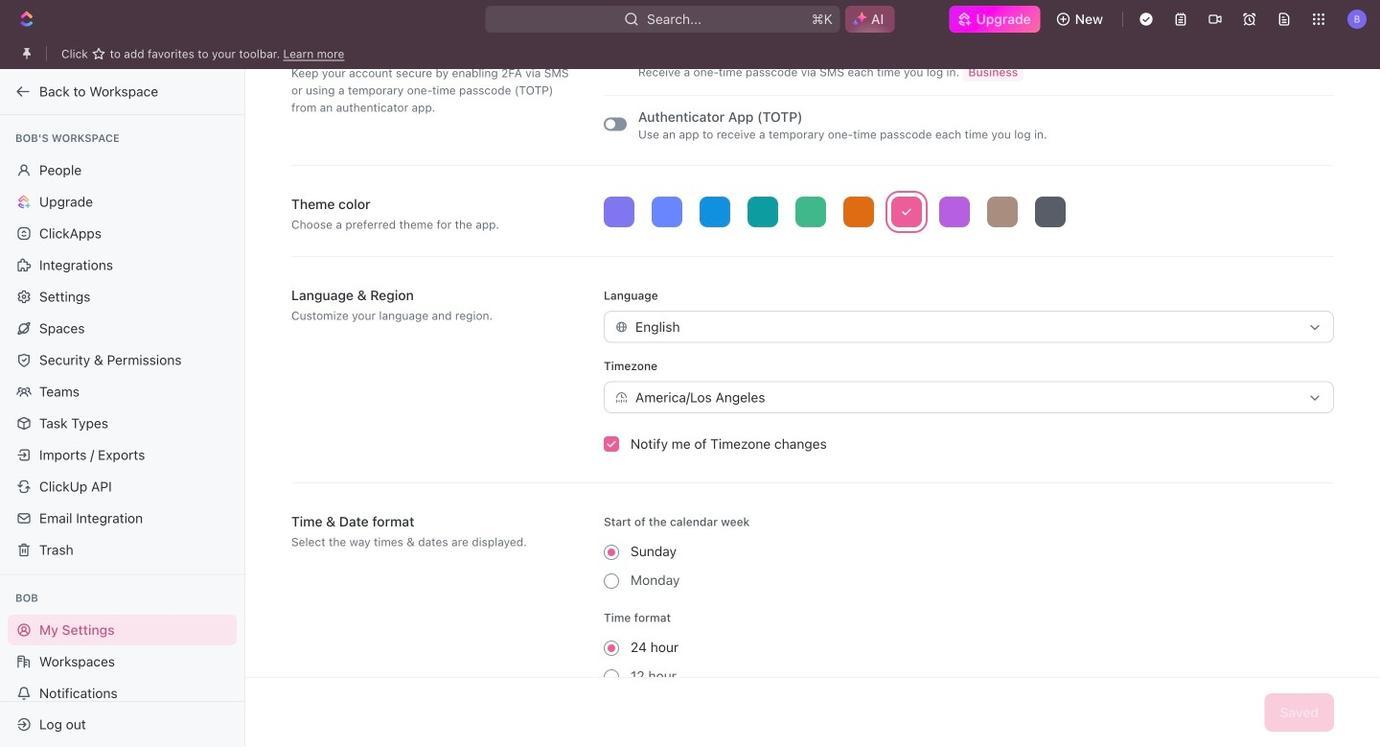 Task type: describe. For each thing, give the bounding box(es) containing it.
available on business plans or higher element
[[963, 62, 1024, 82]]

2 option from the left
[[652, 197, 683, 227]]

4 option from the left
[[748, 197, 779, 227]]

7 option from the left
[[892, 197, 923, 227]]

5 option from the left
[[796, 197, 827, 227]]

1 option from the left
[[604, 197, 635, 227]]

3 option from the left
[[700, 197, 731, 227]]



Task type: locate. For each thing, give the bounding box(es) containing it.
list box
[[604, 197, 1335, 227]]

6 option from the left
[[844, 197, 875, 227]]

9 option from the left
[[988, 197, 1018, 227]]

None text field
[[636, 382, 1300, 412]]

None checkbox
[[604, 436, 619, 452]]

option
[[604, 197, 635, 227], [652, 197, 683, 227], [700, 197, 731, 227], [748, 197, 779, 227], [796, 197, 827, 227], [844, 197, 875, 227], [892, 197, 923, 227], [940, 197, 970, 227], [988, 197, 1018, 227], [1036, 197, 1066, 227]]

8 option from the left
[[940, 197, 970, 227]]

10 option from the left
[[1036, 197, 1066, 227]]

None text field
[[636, 312, 1300, 342]]



Task type: vqa. For each thing, say whether or not it's contained in the screenshot.
'Gantt' at the left bottom of the page
no



